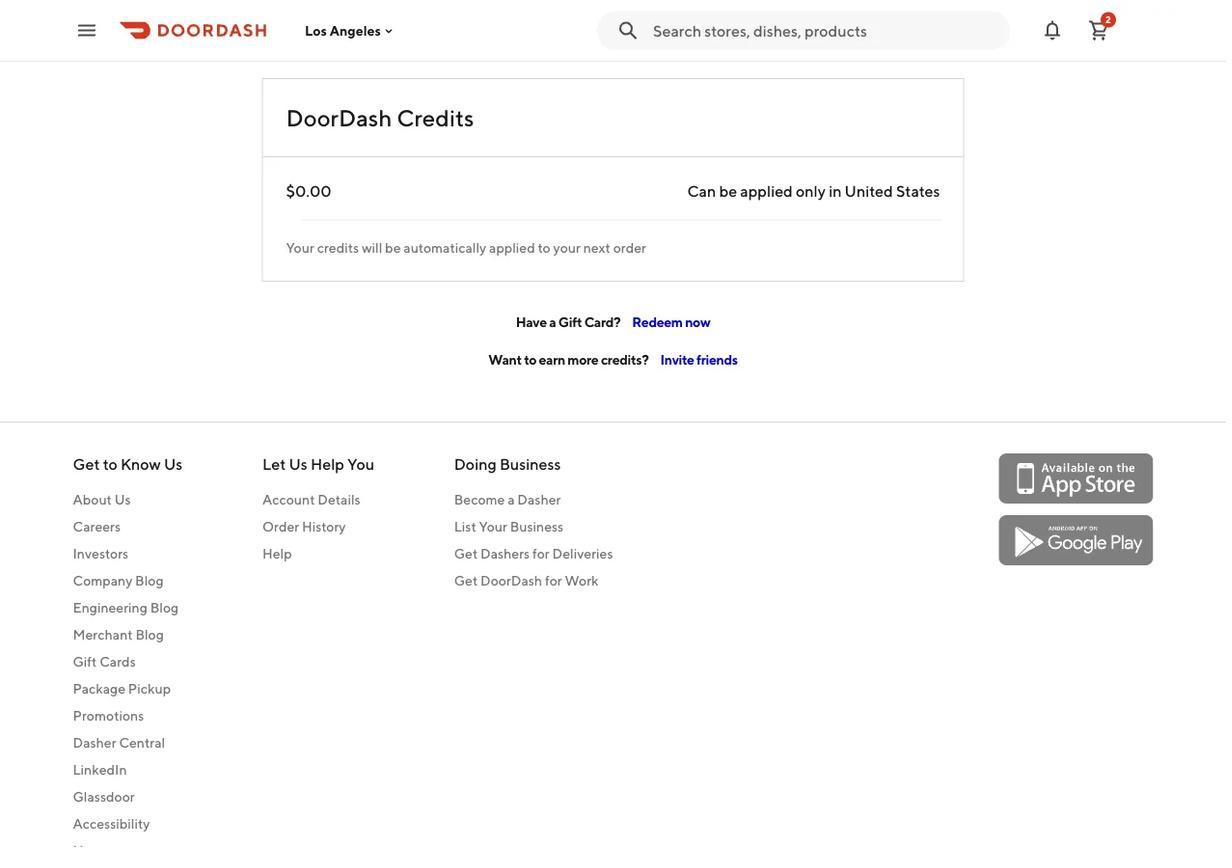 Task type: vqa. For each thing, say whether or not it's contained in the screenshot.
exclusive in the top of the page
no



Task type: locate. For each thing, give the bounding box(es) containing it.
company blog
[[73, 573, 164, 589]]

be
[[720, 182, 738, 200], [385, 240, 401, 256]]

redeem
[[633, 314, 683, 330]]

dasher up the list your business link
[[518, 492, 561, 508]]

1 vertical spatial get
[[454, 546, 478, 562]]

0 vertical spatial get
[[73, 455, 100, 474]]

1 vertical spatial gift
[[73, 654, 97, 670]]

your
[[286, 240, 315, 256], [479, 519, 508, 535]]

become
[[454, 492, 505, 508]]

1 horizontal spatial applied
[[741, 182, 793, 200]]

0 horizontal spatial a
[[508, 492, 515, 508]]

credits
[[317, 240, 359, 256]]

1 horizontal spatial help
[[311, 455, 345, 474]]

dasher central
[[73, 735, 165, 751]]

0 vertical spatial blog
[[135, 573, 164, 589]]

automatically
[[404, 240, 487, 256]]

2 horizontal spatial us
[[289, 455, 308, 474]]

blog for company blog
[[135, 573, 164, 589]]

0 vertical spatial help
[[311, 455, 345, 474]]

doordash
[[286, 104, 392, 131], [481, 573, 543, 589]]

0 vertical spatial business
[[500, 455, 561, 474]]

0 vertical spatial for
[[533, 546, 550, 562]]

us right let
[[289, 455, 308, 474]]

engineering
[[73, 600, 148, 616]]

to left earn
[[524, 351, 537, 367]]

1 horizontal spatial doordash
[[481, 573, 543, 589]]

blog down 'investors' link
[[135, 573, 164, 589]]

order history link
[[263, 517, 375, 537]]

become a dasher link
[[454, 490, 613, 510]]

get dashers for deliveries
[[454, 546, 613, 562]]

gift cards link
[[73, 653, 183, 672]]

1 horizontal spatial a
[[549, 314, 556, 330]]

merchant blog
[[73, 627, 164, 643]]

doordash up $0.00
[[286, 104, 392, 131]]

be right will
[[385, 240, 401, 256]]

gift up package
[[73, 654, 97, 670]]

your right "list"
[[479, 519, 508, 535]]

about us link
[[73, 490, 183, 510]]

can be applied only in united states
[[688, 182, 941, 200]]

let
[[263, 455, 286, 474]]

0 vertical spatial dasher
[[518, 492, 561, 508]]

get for get to know us
[[73, 455, 100, 474]]

your credits will be automatically applied to your next order
[[286, 240, 647, 256]]

blog down engineering blog "link"
[[136, 627, 164, 643]]

2
[[1106, 14, 1112, 25]]

united
[[845, 182, 894, 200]]

get dashers for deliveries link
[[454, 544, 613, 564]]

1 vertical spatial for
[[545, 573, 563, 589]]

company
[[73, 573, 133, 589]]

us
[[164, 455, 183, 474], [289, 455, 308, 474], [115, 492, 131, 508]]

investors link
[[73, 544, 183, 564]]

a up the list your business
[[508, 492, 515, 508]]

about us
[[73, 492, 131, 508]]

become a dasher
[[454, 492, 561, 508]]

doing
[[454, 455, 497, 474]]

invite friends
[[661, 351, 738, 367]]

business up become a dasher link
[[500, 455, 561, 474]]

doordash credits
[[286, 104, 474, 131]]

us for let us help you
[[289, 455, 308, 474]]

to left know
[[103, 455, 118, 474]]

states
[[897, 182, 941, 200]]

0 horizontal spatial gift
[[73, 654, 97, 670]]

1 horizontal spatial gift
[[559, 314, 582, 330]]

help link
[[263, 544, 375, 564]]

careers
[[73, 519, 121, 535]]

1 horizontal spatial your
[[479, 519, 508, 535]]

1 horizontal spatial dasher
[[518, 492, 561, 508]]

accessibility
[[73, 816, 150, 832]]

to left your
[[538, 240, 551, 256]]

about
[[73, 492, 112, 508]]

1 vertical spatial blog
[[150, 600, 179, 616]]

investors
[[73, 546, 129, 562]]

help
[[311, 455, 345, 474], [263, 546, 292, 562]]

dasher
[[518, 492, 561, 508], [73, 735, 116, 751]]

get
[[73, 455, 100, 474], [454, 546, 478, 562], [454, 573, 478, 589]]

help left you
[[311, 455, 345, 474]]

details
[[318, 492, 361, 508]]

your
[[554, 240, 581, 256]]

for down the list your business link
[[533, 546, 550, 562]]

0 horizontal spatial your
[[286, 240, 315, 256]]

for for dashers
[[533, 546, 550, 562]]

gift inside "link"
[[73, 654, 97, 670]]

business down become a dasher link
[[510, 519, 564, 535]]

have a gift card?
[[516, 314, 621, 330]]

0 vertical spatial a
[[549, 314, 556, 330]]

0 vertical spatial be
[[720, 182, 738, 200]]

invite
[[661, 351, 695, 367]]

applied
[[741, 182, 793, 200], [489, 240, 536, 256]]

to for more
[[524, 351, 537, 367]]

us for about us
[[115, 492, 131, 508]]

list your business link
[[454, 517, 613, 537]]

dasher central link
[[73, 734, 183, 753]]

a right have
[[549, 314, 556, 330]]

2 button
[[1080, 11, 1119, 50]]

blog inside "link"
[[150, 600, 179, 616]]

applied left only
[[741, 182, 793, 200]]

1 horizontal spatial to
[[524, 351, 537, 367]]

be right can
[[720, 182, 738, 200]]

2 vertical spatial get
[[454, 573, 478, 589]]

for left work
[[545, 573, 563, 589]]

help down the order
[[263, 546, 292, 562]]

us right know
[[164, 455, 183, 474]]

0 vertical spatial to
[[538, 240, 551, 256]]

los angeles button
[[305, 22, 397, 38]]

2 vertical spatial blog
[[136, 627, 164, 643]]

0 horizontal spatial be
[[385, 240, 401, 256]]

get for get dashers for deliveries
[[454, 546, 478, 562]]

0 horizontal spatial to
[[103, 455, 118, 474]]

pickup
[[128, 681, 171, 697]]

us up careers link
[[115, 492, 131, 508]]

you
[[348, 455, 375, 474]]

credits?
[[601, 351, 649, 367]]

gift
[[559, 314, 582, 330], [73, 654, 97, 670]]

will
[[362, 240, 383, 256]]

to
[[538, 240, 551, 256], [524, 351, 537, 367], [103, 455, 118, 474]]

package pickup link
[[73, 680, 183, 699]]

doordash down dashers
[[481, 573, 543, 589]]

gift cards
[[73, 654, 136, 670]]

dasher up linkedin
[[73, 735, 116, 751]]

0 vertical spatial your
[[286, 240, 315, 256]]

now
[[686, 314, 711, 330]]

0 horizontal spatial us
[[115, 492, 131, 508]]

gift left card?
[[559, 314, 582, 330]]

blog down company blog link
[[150, 600, 179, 616]]

0 vertical spatial doordash
[[286, 104, 392, 131]]

1 vertical spatial a
[[508, 492, 515, 508]]

promotions
[[73, 708, 144, 724]]

open menu image
[[75, 19, 98, 42]]

notification bell image
[[1042, 19, 1065, 42]]

2 vertical spatial to
[[103, 455, 118, 474]]

applied left your
[[489, 240, 536, 256]]

1 vertical spatial to
[[524, 351, 537, 367]]

your left credits
[[286, 240, 315, 256]]

order
[[614, 240, 647, 256]]

accessibility link
[[73, 815, 183, 834]]

get for get doordash for work
[[454, 573, 478, 589]]

1 vertical spatial applied
[[489, 240, 536, 256]]

business
[[500, 455, 561, 474], [510, 519, 564, 535]]

next
[[584, 240, 611, 256]]

blog for merchant blog
[[136, 627, 164, 643]]

in
[[829, 182, 842, 200]]

1 vertical spatial dasher
[[73, 735, 116, 751]]

central
[[119, 735, 165, 751]]

engineering blog
[[73, 600, 179, 616]]

0 horizontal spatial help
[[263, 546, 292, 562]]



Task type: describe. For each thing, give the bounding box(es) containing it.
invite friends link
[[661, 351, 738, 367]]

account
[[263, 492, 315, 508]]

get to know us
[[73, 455, 183, 474]]

have
[[516, 314, 547, 330]]

for for doordash
[[545, 573, 563, 589]]

promotions link
[[73, 707, 183, 726]]

0 vertical spatial gift
[[559, 314, 582, 330]]

work
[[565, 573, 599, 589]]

blog for engineering blog
[[150, 600, 179, 616]]

list
[[454, 519, 477, 535]]

0 horizontal spatial doordash
[[286, 104, 392, 131]]

more
[[568, 351, 599, 367]]

card?
[[585, 314, 621, 330]]

1 vertical spatial be
[[385, 240, 401, 256]]

1 horizontal spatial us
[[164, 455, 183, 474]]

account details
[[263, 492, 361, 508]]

redeem now
[[633, 314, 711, 330]]

1 vertical spatial doordash
[[481, 573, 543, 589]]

merchant
[[73, 627, 133, 643]]

get doordash for work
[[454, 573, 599, 589]]

get doordash for work link
[[454, 571, 613, 591]]

engineering blog link
[[73, 599, 183, 618]]

order
[[263, 519, 299, 535]]

1 horizontal spatial be
[[720, 182, 738, 200]]

linkedin link
[[73, 761, 183, 780]]

1 vertical spatial help
[[263, 546, 292, 562]]

1 vertical spatial your
[[479, 519, 508, 535]]

order history
[[263, 519, 346, 535]]

a for dasher
[[508, 492, 515, 508]]

history
[[302, 519, 346, 535]]

account details link
[[263, 490, 375, 510]]

1 vertical spatial business
[[510, 519, 564, 535]]

0 horizontal spatial applied
[[489, 240, 536, 256]]

los
[[305, 22, 327, 38]]

credits
[[397, 104, 474, 131]]

let us help you
[[263, 455, 375, 474]]

can
[[688, 182, 717, 200]]

Store search: begin typing to search for stores available on DoorDash text field
[[654, 20, 999, 41]]

want
[[489, 351, 522, 367]]

linkedin
[[73, 762, 127, 778]]

0 vertical spatial applied
[[741, 182, 793, 200]]

angeles
[[330, 22, 381, 38]]

package pickup
[[73, 681, 171, 697]]

merchant blog link
[[73, 626, 183, 645]]

1 items, open order cart image
[[1088, 19, 1111, 42]]

cards
[[100, 654, 136, 670]]

0 horizontal spatial dasher
[[73, 735, 116, 751]]

redeem now link
[[633, 314, 711, 330]]

only
[[796, 182, 826, 200]]

company blog link
[[73, 571, 183, 591]]

to for us
[[103, 455, 118, 474]]

glassdoor link
[[73, 788, 183, 807]]

deliveries
[[553, 546, 613, 562]]

earn
[[539, 351, 566, 367]]

2 horizontal spatial to
[[538, 240, 551, 256]]

doing business
[[454, 455, 561, 474]]

careers link
[[73, 517, 183, 537]]

list your business
[[454, 519, 564, 535]]

friends
[[697, 351, 738, 367]]

want to earn more credits?
[[489, 351, 649, 367]]

los angeles
[[305, 22, 381, 38]]

$0.00
[[286, 182, 332, 200]]

dashers
[[481, 546, 530, 562]]

know
[[121, 455, 161, 474]]

package
[[73, 681, 126, 697]]

a for gift
[[549, 314, 556, 330]]

glassdoor
[[73, 789, 135, 805]]



